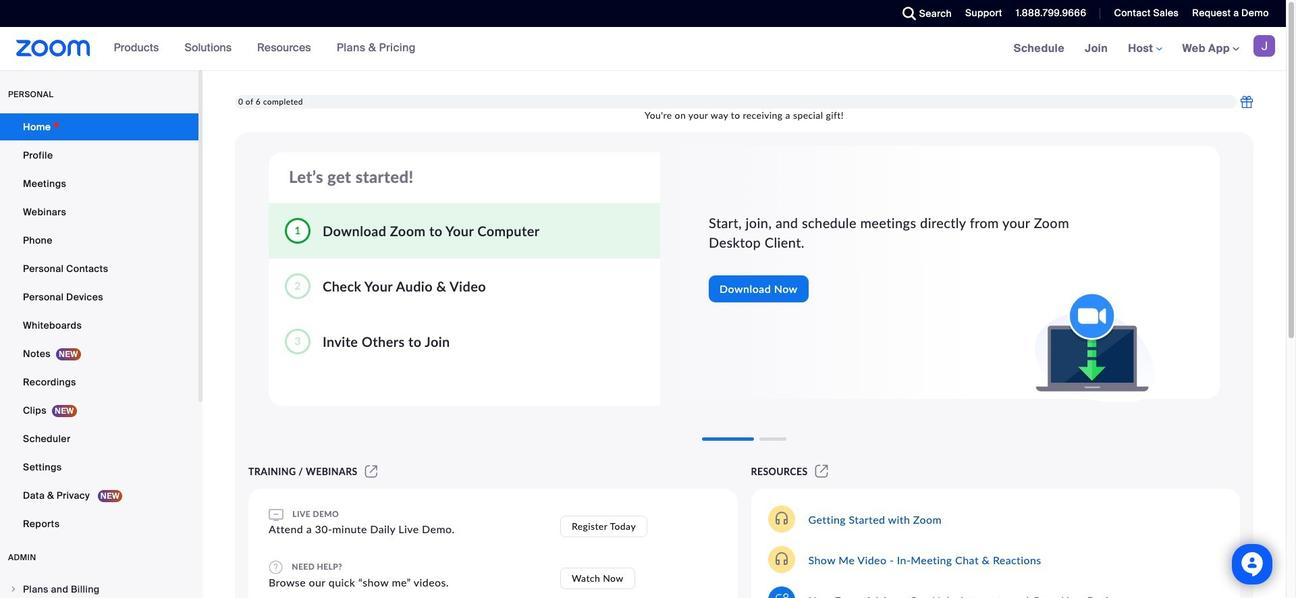 Task type: vqa. For each thing, say whether or not it's contained in the screenshot.
window new icon
yes



Task type: locate. For each thing, give the bounding box(es) containing it.
window new image
[[363, 466, 380, 477]]

menu item
[[0, 577, 199, 598]]

window new image
[[814, 466, 831, 477]]

meetings navigation
[[1004, 27, 1287, 71]]

banner
[[0, 27, 1287, 71]]

profile picture image
[[1254, 35, 1276, 57]]



Task type: describe. For each thing, give the bounding box(es) containing it.
zoom logo image
[[16, 40, 90, 57]]

right image
[[9, 586, 18, 594]]

product information navigation
[[104, 27, 426, 70]]

personal menu menu
[[0, 113, 199, 539]]



